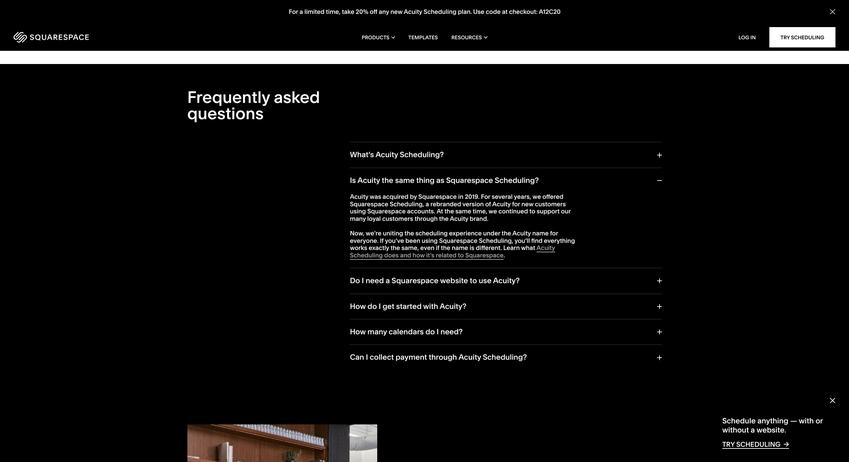 Task type: describe. For each thing, give the bounding box(es) containing it.
for inside the now, we're uniting the scheduling experience under the acuity name for everyone. if you've been using squarespace scheduling, you'll find everything works exactly the same, even if the name is different. learn what
[[550, 230, 558, 237]]

the right if
[[441, 244, 451, 252]]

i left need?
[[437, 328, 439, 337]]

scheduling for try scheduling →
[[737, 441, 781, 449]]

i right can
[[366, 353, 368, 362]]

is
[[470, 244, 475, 252]]

if
[[380, 237, 384, 245]]

loyal
[[367, 215, 381, 223]]

acuity inside the now, we're uniting the scheduling experience under the acuity name for everyone. if you've been using squarespace scheduling, you'll find everything works exactly the same, even if the name is different. learn what
[[513, 230, 531, 237]]

years,
[[514, 193, 532, 201]]

checkout:
[[509, 8, 538, 16]]

been
[[406, 237, 421, 245]]

is acuity the same thing as squarespace scheduling?
[[350, 176, 539, 185]]

now,
[[350, 230, 365, 237]]

scheduling, inside the now, we're uniting the scheduling experience under the acuity name for everyone. if you've been using squarespace scheduling, you'll find everything works exactly the same, even if the name is different. learn what
[[479, 237, 514, 245]]

log
[[739, 34, 750, 41]]

try scheduling →
[[723, 441, 790, 449]]

schedule anything — with or without a website.
[[723, 417, 823, 435]]

products
[[362, 34, 390, 41]]

started
[[396, 302, 422, 311]]

products button
[[362, 24, 395, 51]]

time, inside acuity was acquired by squarespace in 2019. for several years, we offered squarespace scheduling, a rebranded version of acuity for new customers using squarespace accounts. at the same time, we continued to support our many loyal customers through the acuity brand.
[[473, 208, 488, 215]]

scheduling for acuity scheduling does and how it's related to squarespace
[[350, 252, 383, 259]]

acuity down need?
[[459, 353, 481, 362]]

what's acuity scheduling?
[[350, 150, 444, 160]]

our
[[561, 208, 571, 215]]

same inside acuity was acquired by squarespace in 2019. for several years, we offered squarespace scheduling, a rebranded version of acuity for new customers using squarespace accounts. at the same time, we continued to support our many loyal customers through the acuity brand.
[[456, 208, 472, 215]]

acuity scheduling does and how it's related to squarespace link
[[350, 244, 555, 260]]

as
[[437, 176, 445, 185]]

0 horizontal spatial new
[[391, 8, 403, 16]]

log             in link
[[739, 34, 756, 41]]

is
[[350, 176, 356, 185]]

resources button
[[452, 24, 488, 51]]

what's
[[350, 150, 374, 160]]

the right at
[[445, 208, 454, 215]]

1 vertical spatial name
[[452, 244, 468, 252]]

a left "limited" at left top
[[300, 8, 303, 16]]

20%
[[356, 8, 368, 16]]

i left the get
[[379, 302, 381, 311]]

under
[[483, 230, 501, 237]]

using inside the now, we're uniting the scheduling experience under the acuity name for everyone. if you've been using squarespace scheduling, you'll find everything works exactly the same, even if the name is different. learn what
[[422, 237, 438, 245]]

everything
[[544, 237, 575, 245]]

how many calendars do i need?
[[350, 328, 463, 337]]

you've
[[385, 237, 404, 245]]

1 vertical spatial through
[[429, 353, 457, 362]]

schedule
[[723, 417, 756, 426]]

use
[[479, 276, 492, 286]]

questions
[[187, 104, 264, 124]]

using inside acuity was acquired by squarespace in 2019. for several years, we offered squarespace scheduling, a rebranded version of acuity for new customers using squarespace accounts. at the same time, we continued to support our many loyal customers through the acuity brand.
[[350, 208, 366, 215]]

.
[[504, 252, 505, 259]]

if
[[436, 244, 440, 252]]

plan.
[[458, 8, 472, 16]]

many inside acuity was acquired by squarespace in 2019. for several years, we offered squarespace scheduling, a rebranded version of acuity for new customers using squarespace accounts. at the same time, we continued to support our many loyal customers through the acuity brand.
[[350, 215, 366, 223]]

a12c20
[[539, 8, 561, 16]]

0 horizontal spatial we
[[489, 208, 497, 215]]

the up the acquired
[[382, 176, 394, 185]]

now, we're uniting the scheduling experience under the acuity name for everyone. if you've been using squarespace scheduling, you'll find everything works exactly the same, even if the name is different. learn what
[[350, 230, 575, 252]]

0 vertical spatial customers
[[535, 200, 566, 208]]

acuity was acquired by squarespace in 2019. for several years, we offered squarespace scheduling, a rebranded version of acuity for new customers using squarespace accounts. at the same time, we continued to support our many loyal customers through the acuity brand.
[[350, 193, 571, 223]]

the up same, at the left
[[405, 230, 414, 237]]

we're
[[366, 230, 382, 237]]

version
[[463, 200, 484, 208]]

templates link
[[409, 24, 438, 51]]

0 horizontal spatial time,
[[326, 8, 340, 16]]

templates
[[409, 34, 438, 41]]

do
[[350, 276, 360, 286]]

try scheduling link
[[770, 27, 836, 47]]

0 vertical spatial do
[[368, 302, 377, 311]]

need?
[[441, 328, 463, 337]]

try for try scheduling →
[[723, 441, 735, 449]]

frequently
[[187, 87, 270, 107]]

a inside schedule anything — with or without a website.
[[751, 426, 755, 435]]

0 vertical spatial for
[[289, 8, 298, 16]]

for a limited time, take 20% off any new acuity scheduling plan. use code at checkout: a12c20
[[289, 8, 561, 16]]

how for how many calendars do i need?
[[350, 328, 366, 337]]

—
[[791, 417, 798, 426]]

customer care advisors. image
[[187, 425, 377, 463]]

1 vertical spatial many
[[368, 328, 387, 337]]

acuity left was
[[350, 193, 369, 201]]

acquired
[[383, 193, 409, 201]]

0 horizontal spatial with
[[423, 302, 438, 311]]

related
[[436, 252, 457, 259]]

support
[[537, 208, 560, 215]]

anything
[[758, 417, 789, 426]]

asked
[[274, 87, 320, 107]]

try for try scheduling
[[781, 34, 790, 41]]

what
[[521, 244, 536, 252]]

acuity right of
[[493, 200, 511, 208]]

2 vertical spatial to
[[470, 276, 477, 286]]

the left and
[[391, 244, 400, 252]]

same,
[[402, 244, 419, 252]]

frequently asked questions
[[187, 87, 320, 124]]

get
[[383, 302, 395, 311]]



Task type: vqa. For each thing, say whether or not it's contained in the screenshot.
the the
yes



Task type: locate. For each thing, give the bounding box(es) containing it.
customers right years,
[[535, 200, 566, 208]]

0 vertical spatial how
[[350, 302, 366, 311]]

using
[[350, 208, 366, 215], [422, 237, 438, 245]]

scheduling?
[[400, 150, 444, 160], [495, 176, 539, 185], [483, 353, 527, 362]]

name up what
[[533, 230, 549, 237]]

works
[[350, 244, 367, 252]]

to
[[530, 208, 536, 215], [458, 252, 464, 259], [470, 276, 477, 286]]

offered
[[543, 193, 564, 201]]

do left need?
[[426, 328, 435, 337]]

accounts.
[[407, 208, 436, 215]]

squarespace inside acuity scheduling does and how it's related to squarespace
[[465, 252, 504, 259]]

acuity up what
[[513, 230, 531, 237]]

same up by on the top of the page
[[395, 176, 415, 185]]

many up collect
[[368, 328, 387, 337]]

do left the get
[[368, 302, 377, 311]]

scheduling for try scheduling
[[791, 34, 825, 41]]

1 horizontal spatial using
[[422, 237, 438, 245]]

scheduling, up .
[[479, 237, 514, 245]]

limited
[[304, 8, 325, 16]]

1 how from the top
[[350, 302, 366, 311]]

0 vertical spatial name
[[533, 230, 549, 237]]

log             in
[[739, 34, 756, 41]]

0 vertical spatial to
[[530, 208, 536, 215]]

0 horizontal spatial scheduling,
[[390, 200, 424, 208]]

for inside acuity was acquired by squarespace in 2019. for several years, we offered squarespace scheduling, a rebranded version of acuity for new customers using squarespace accounts. at the same time, we continued to support our many loyal customers through the acuity brand.
[[481, 193, 491, 201]]

squarespace logo link
[[14, 32, 178, 43]]

1 horizontal spatial new
[[522, 200, 534, 208]]

by
[[410, 193, 417, 201]]

1 vertical spatial same
[[456, 208, 472, 215]]

1 horizontal spatial try
[[781, 34, 790, 41]]

1 vertical spatial we
[[489, 208, 497, 215]]

acuity up the templates link
[[404, 8, 422, 16]]

scheduling,
[[390, 200, 424, 208], [479, 237, 514, 245]]

for right of
[[512, 200, 520, 208]]

1 horizontal spatial name
[[533, 230, 549, 237]]

for
[[512, 200, 520, 208], [550, 230, 558, 237]]

acuity
[[404, 8, 422, 16], [376, 150, 398, 160], [358, 176, 380, 185], [350, 193, 369, 201], [493, 200, 511, 208], [450, 215, 469, 223], [513, 230, 531, 237], [537, 244, 555, 252], [459, 353, 481, 362]]

0 vertical spatial same
[[395, 176, 415, 185]]

1 vertical spatial to
[[458, 252, 464, 259]]

1 vertical spatial time,
[[473, 208, 488, 215]]

off
[[370, 8, 377, 16]]

in
[[458, 193, 464, 201]]

0 vertical spatial acuity?
[[493, 276, 520, 286]]

1 vertical spatial using
[[422, 237, 438, 245]]

0 horizontal spatial same
[[395, 176, 415, 185]]

find
[[532, 237, 543, 245]]

1 horizontal spatial for
[[481, 193, 491, 201]]

same
[[395, 176, 415, 185], [456, 208, 472, 215]]

1 vertical spatial for
[[481, 193, 491, 201]]

at
[[502, 8, 508, 16]]

acuity?
[[493, 276, 520, 286], [440, 302, 467, 311]]

in
[[751, 34, 756, 41]]

time,
[[326, 8, 340, 16], [473, 208, 488, 215]]

need
[[366, 276, 384, 286]]

try down without
[[723, 441, 735, 449]]

1 horizontal spatial time,
[[473, 208, 488, 215]]

0 vertical spatial using
[[350, 208, 366, 215]]

a up try scheduling →
[[751, 426, 755, 435]]

2 how from the top
[[350, 328, 366, 337]]

scheduling inside acuity scheduling does and how it's related to squarespace
[[350, 252, 383, 259]]

to left "is"
[[458, 252, 464, 259]]

brand.
[[470, 215, 489, 223]]

a left at
[[426, 200, 429, 208]]

i right do
[[362, 276, 364, 286]]

squarespace logo image
[[14, 32, 89, 43]]

a right need
[[386, 276, 390, 286]]

same down in
[[456, 208, 472, 215]]

1 horizontal spatial same
[[456, 208, 472, 215]]

name left "is"
[[452, 244, 468, 252]]

scheduling inside try scheduling →
[[737, 441, 781, 449]]

0 horizontal spatial customers
[[382, 215, 413, 223]]

0 horizontal spatial do
[[368, 302, 377, 311]]

for left "limited" at left top
[[289, 8, 298, 16]]

1 vertical spatial acuity?
[[440, 302, 467, 311]]

with right —
[[799, 417, 814, 426]]

1 vertical spatial with
[[799, 417, 814, 426]]

take
[[342, 8, 354, 16]]

to inside acuity scheduling does and how it's related to squarespace
[[458, 252, 464, 259]]

1 horizontal spatial to
[[470, 276, 477, 286]]

try right in
[[781, 34, 790, 41]]

1 vertical spatial new
[[522, 200, 534, 208]]

any
[[379, 8, 389, 16]]

different.
[[476, 244, 502, 252]]

without
[[723, 426, 749, 435]]

uniting
[[383, 230, 403, 237]]

acuity? down website on the bottom right of page
[[440, 302, 467, 311]]

for
[[289, 8, 298, 16], [481, 193, 491, 201]]

we right brand.
[[489, 208, 497, 215]]

with inside schedule anything — with or without a website.
[[799, 417, 814, 426]]

1 horizontal spatial many
[[368, 328, 387, 337]]

of
[[486, 200, 491, 208]]

learn
[[504, 244, 520, 252]]

0 horizontal spatial using
[[350, 208, 366, 215]]

thing
[[416, 176, 435, 185]]

0 horizontal spatial name
[[452, 244, 468, 252]]

0 vertical spatial try
[[781, 34, 790, 41]]

the down the rebranded
[[439, 215, 449, 223]]

acuity up "experience"
[[450, 215, 469, 223]]

acuity scheduling does and how it's related to squarespace
[[350, 244, 555, 259]]

we right years,
[[533, 193, 541, 201]]

1 vertical spatial for
[[550, 230, 558, 237]]

squarespace inside the now, we're uniting the scheduling experience under the acuity name for everyone. if you've been using squarespace scheduling, you'll find everything works exactly the same, even if the name is different. learn what
[[439, 237, 478, 245]]

acuity right "is"
[[358, 176, 380, 185]]

experience
[[449, 230, 482, 237]]

to left 'support'
[[530, 208, 536, 215]]

website.
[[757, 426, 787, 435]]

does
[[384, 252, 399, 259]]

at
[[437, 208, 443, 215]]

scheduling, down the "thing"
[[390, 200, 424, 208]]

the right under
[[502, 230, 511, 237]]

with
[[423, 302, 438, 311], [799, 417, 814, 426]]

payment
[[396, 353, 427, 362]]

and
[[400, 252, 411, 259]]

1 vertical spatial scheduling,
[[479, 237, 514, 245]]

try inside try scheduling →
[[723, 441, 735, 449]]

to inside acuity was acquired by squarespace in 2019. for several years, we offered squarespace scheduling, a rebranded version of acuity for new customers using squarespace accounts. at the same time, we continued to support our many loyal customers through the acuity brand.
[[530, 208, 536, 215]]

1 horizontal spatial for
[[550, 230, 558, 237]]

customers up uniting
[[382, 215, 413, 223]]

the
[[382, 176, 394, 185], [445, 208, 454, 215], [439, 215, 449, 223], [405, 230, 414, 237], [502, 230, 511, 237], [391, 244, 400, 252], [441, 244, 451, 252]]

rebranded
[[431, 200, 461, 208]]

continued
[[499, 208, 528, 215]]

for inside acuity was acquired by squarespace in 2019. for several years, we offered squarespace scheduling, a rebranded version of acuity for new customers using squarespace accounts. at the same time, we continued to support our many loyal customers through the acuity brand.
[[512, 200, 520, 208]]

new inside acuity was acquired by squarespace in 2019. for several years, we offered squarespace scheduling, a rebranded version of acuity for new customers using squarespace accounts. at the same time, we continued to support our many loyal customers through the acuity brand.
[[522, 200, 534, 208]]

you'll
[[515, 237, 530, 245]]

collect
[[370, 353, 394, 362]]

can
[[350, 353, 364, 362]]

using left loyal on the top left of the page
[[350, 208, 366, 215]]

we
[[533, 193, 541, 201], [489, 208, 497, 215]]

time, left take
[[326, 8, 340, 16]]

1 vertical spatial customers
[[382, 215, 413, 223]]

through down need?
[[429, 353, 457, 362]]

code
[[486, 8, 501, 16]]

acuity right "what's"
[[376, 150, 398, 160]]

for right find
[[550, 230, 558, 237]]

how up can
[[350, 328, 366, 337]]

2 horizontal spatial to
[[530, 208, 536, 215]]

calendars
[[389, 328, 424, 337]]

or
[[816, 417, 823, 426]]

scheduling
[[424, 8, 457, 16], [791, 34, 825, 41], [350, 252, 383, 259], [737, 441, 781, 449]]

it's
[[426, 252, 435, 259]]

use
[[473, 8, 484, 16]]

scheduling, inside acuity was acquired by squarespace in 2019. for several years, we offered squarespace scheduling, a rebranded version of acuity for new customers using squarespace accounts. at the same time, we continued to support our many loyal customers through the acuity brand.
[[390, 200, 424, 208]]

several
[[492, 193, 513, 201]]

new right any
[[391, 8, 403, 16]]

0 vertical spatial scheduling?
[[400, 150, 444, 160]]

for right 2019.
[[481, 193, 491, 201]]

1 vertical spatial how
[[350, 328, 366, 337]]

exactly
[[369, 244, 389, 252]]

0 horizontal spatial acuity?
[[440, 302, 467, 311]]

through up scheduling
[[415, 215, 438, 223]]

0 vertical spatial scheduling,
[[390, 200, 424, 208]]

0 vertical spatial for
[[512, 200, 520, 208]]

1 horizontal spatial do
[[426, 328, 435, 337]]

1 horizontal spatial customers
[[535, 200, 566, 208]]

0 vertical spatial through
[[415, 215, 438, 223]]

how
[[413, 252, 425, 259]]

through inside acuity was acquired by squarespace in 2019. for several years, we offered squarespace scheduling, a rebranded version of acuity for new customers using squarespace accounts. at the same time, we continued to support our many loyal customers through the acuity brand.
[[415, 215, 438, 223]]

acuity inside acuity scheduling does and how it's related to squarespace
[[537, 244, 555, 252]]

0 horizontal spatial for
[[289, 8, 298, 16]]

to left use
[[470, 276, 477, 286]]

can i collect payment through acuity scheduling?
[[350, 353, 527, 362]]

how down do
[[350, 302, 366, 311]]

new left 'support'
[[522, 200, 534, 208]]

0 horizontal spatial to
[[458, 252, 464, 259]]

1 horizontal spatial scheduling,
[[479, 237, 514, 245]]

how for how do i get started with acuity?
[[350, 302, 366, 311]]

many up now,
[[350, 215, 366, 223]]

try
[[781, 34, 790, 41], [723, 441, 735, 449]]

a inside acuity was acquired by squarespace in 2019. for several years, we offered squarespace scheduling, a rebranded version of acuity for new customers using squarespace accounts. at the same time, we continued to support our many loyal customers through the acuity brand.
[[426, 200, 429, 208]]

try scheduling
[[781, 34, 825, 41]]

name
[[533, 230, 549, 237], [452, 244, 468, 252]]

0 vertical spatial time,
[[326, 8, 340, 16]]

0 horizontal spatial try
[[723, 441, 735, 449]]

0 vertical spatial we
[[533, 193, 541, 201]]

acuity right what
[[537, 244, 555, 252]]

time, down 2019.
[[473, 208, 488, 215]]

1 horizontal spatial we
[[533, 193, 541, 201]]

website
[[440, 276, 468, 286]]

squarespace
[[446, 176, 493, 185], [419, 193, 457, 201], [350, 200, 389, 208], [368, 208, 406, 215], [439, 237, 478, 245], [465, 252, 504, 259], [392, 276, 439, 286]]

1 vertical spatial try
[[723, 441, 735, 449]]

a
[[300, 8, 303, 16], [426, 200, 429, 208], [386, 276, 390, 286], [751, 426, 755, 435]]

acuity? right use
[[493, 276, 520, 286]]

do
[[368, 302, 377, 311], [426, 328, 435, 337]]

how do i get started with acuity?
[[350, 302, 467, 311]]

1 vertical spatial scheduling?
[[495, 176, 539, 185]]

using up it's
[[422, 237, 438, 245]]

0 vertical spatial new
[[391, 8, 403, 16]]

→
[[784, 441, 790, 449]]

1 vertical spatial do
[[426, 328, 435, 337]]

everyone.
[[350, 237, 379, 245]]

2019.
[[465, 193, 480, 201]]

1 horizontal spatial with
[[799, 417, 814, 426]]

do i need a squarespace website to use acuity?
[[350, 276, 520, 286]]

through
[[415, 215, 438, 223], [429, 353, 457, 362]]

1 horizontal spatial acuity?
[[493, 276, 520, 286]]

even
[[421, 244, 435, 252]]

resources
[[452, 34, 482, 41]]

0 horizontal spatial many
[[350, 215, 366, 223]]

0 vertical spatial with
[[423, 302, 438, 311]]

was
[[370, 193, 381, 201]]

2 vertical spatial scheduling?
[[483, 353, 527, 362]]

with right started
[[423, 302, 438, 311]]

0 horizontal spatial for
[[512, 200, 520, 208]]

0 vertical spatial many
[[350, 215, 366, 223]]



